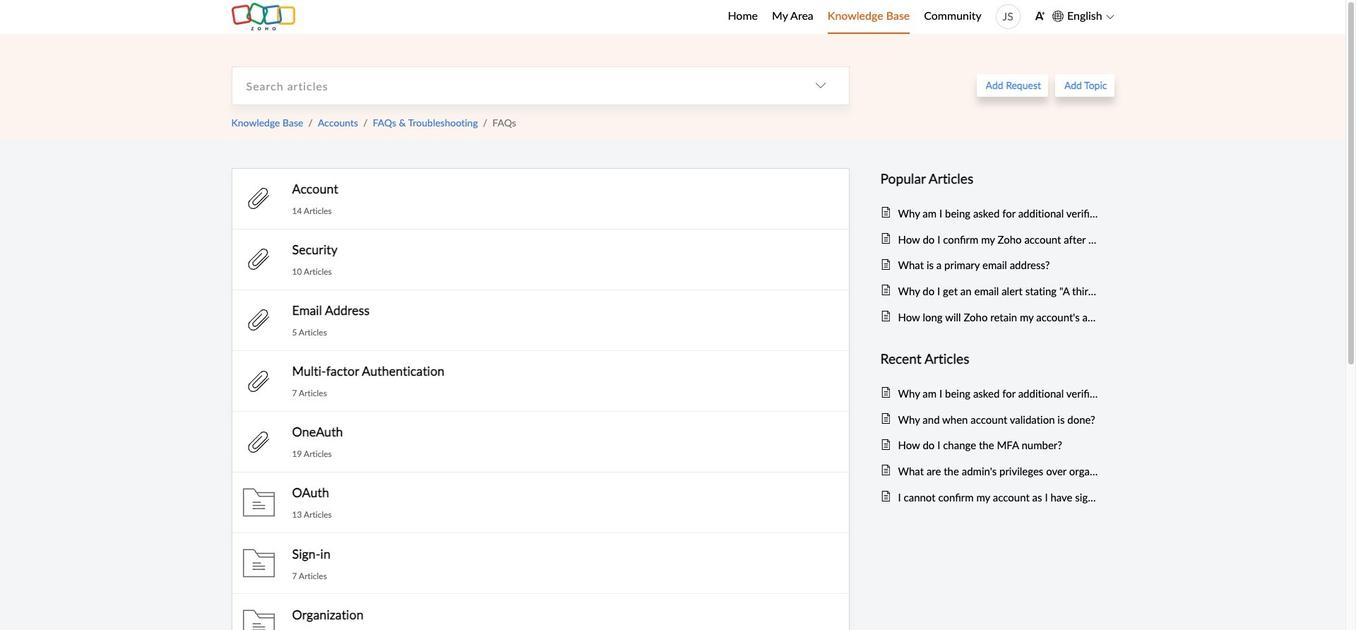 Task type: describe. For each thing, give the bounding box(es) containing it.
2 heading from the top
[[880, 348, 1100, 370]]

choose category image
[[815, 80, 826, 91]]

choose languages element
[[1052, 7, 1114, 25]]

Search articles field
[[232, 67, 792, 104]]



Task type: locate. For each thing, give the bounding box(es) containing it.
user preference image
[[1035, 11, 1045, 21]]

heading
[[880, 168, 1100, 190], [880, 348, 1100, 370]]

1 vertical spatial heading
[[880, 348, 1100, 370]]

1 heading from the top
[[880, 168, 1100, 190]]

choose category element
[[792, 67, 849, 104]]

0 vertical spatial heading
[[880, 168, 1100, 190]]

user preference element
[[1035, 6, 1045, 28]]



